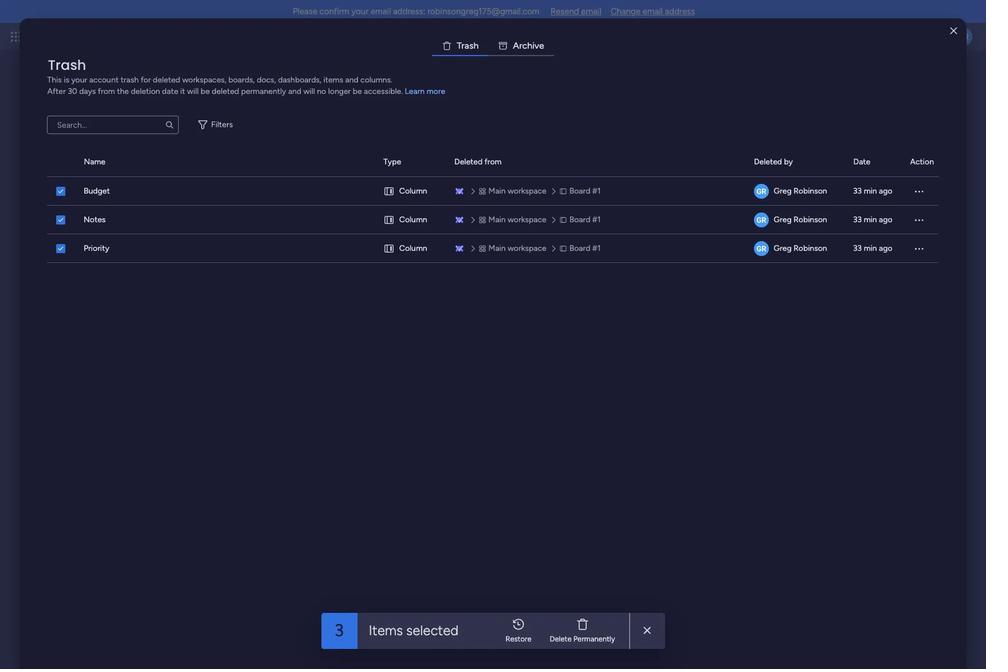 Task type: vqa. For each thing, say whether or not it's contained in the screenshot.
Date
yes



Task type: locate. For each thing, give the bounding box(es) containing it.
boards,
[[229, 75, 255, 85]]

1 vertical spatial robinson
[[794, 215, 828, 225]]

column for priority
[[400, 244, 428, 253]]

email right resend
[[581, 6, 602, 17]]

0 vertical spatial from
[[98, 87, 115, 96]]

1 vertical spatial main workspace
[[489, 215, 547, 225]]

1 vertical spatial greg robinson image
[[755, 213, 770, 228]]

1 vertical spatial #1
[[593, 215, 601, 225]]

email
[[371, 6, 391, 17], [581, 6, 602, 17], [643, 6, 663, 17]]

0 horizontal spatial r
[[462, 40, 465, 51]]

1 vertical spatial board #1 link
[[558, 214, 605, 226]]

column cell for priority
[[384, 234, 441, 263]]

1 vertical spatial column
[[400, 215, 428, 225]]

3 row from the top
[[47, 234, 939, 263]]

deleted down the boards,
[[212, 87, 239, 96]]

0 vertical spatial greg robinson image
[[755, 184, 770, 199]]

address
[[665, 6, 695, 17]]

2 main from the top
[[489, 215, 506, 225]]

robinson for budget
[[794, 186, 828, 196]]

0 vertical spatial robinson
[[794, 186, 828, 196]]

2 greg robinson cell from the top
[[754, 206, 840, 234]]

0 vertical spatial 33
[[854, 186, 862, 196]]

2 deleted from the left
[[754, 157, 782, 167]]

0 vertical spatial workspace
[[508, 186, 547, 196]]

be right longer
[[353, 87, 362, 96]]

workspace for notes
[[508, 215, 547, 225]]

menu image up menu icon
[[914, 186, 925, 197]]

3 board #1 link from the top
[[558, 242, 605, 255]]

trash this is your account trash for deleted workspaces, boards, docs, dashboards, items and columns. after 30 days from the deletion date it will be deleted permanently and will no longer be accessible. learn more
[[47, 56, 445, 96]]

0 horizontal spatial deleted
[[455, 157, 483, 167]]

be
[[201, 87, 210, 96], [353, 87, 362, 96]]

0 vertical spatial board
[[570, 186, 591, 196]]

3 33 min ago from the top
[[854, 244, 893, 253]]

greg for priority
[[774, 244, 792, 253]]

#1
[[593, 186, 601, 196], [593, 215, 601, 225], [593, 244, 601, 253]]

table containing name
[[47, 148, 939, 651]]

2 horizontal spatial email
[[643, 6, 663, 17]]

3 board from the top
[[570, 244, 591, 253]]

2 greg robinson image from the top
[[755, 213, 770, 228]]

33 for notes
[[854, 215, 862, 225]]

0 horizontal spatial email
[[371, 6, 391, 17]]

2 #1 from the top
[[593, 215, 601, 225]]

delete permanently
[[550, 635, 615, 643]]

3 main from the top
[[489, 244, 506, 253]]

1 33 min ago from the top
[[854, 186, 893, 196]]

0 horizontal spatial be
[[201, 87, 210, 96]]

2 robinson from the top
[[794, 215, 828, 225]]

2 min from the top
[[864, 215, 878, 225]]

2 workspace from the top
[[508, 215, 547, 225]]

2 33 min ago from the top
[[854, 215, 893, 225]]

0 vertical spatial main
[[489, 186, 506, 196]]

3 greg robinson from the top
[[774, 244, 828, 253]]

1 vertical spatial min
[[864, 215, 878, 225]]

0 horizontal spatial will
[[187, 87, 199, 96]]

2 menu image from the top
[[914, 243, 925, 254]]

1 r from the left
[[462, 40, 465, 51]]

delete
[[550, 635, 572, 643]]

3 greg from the top
[[774, 244, 792, 253]]

2 vertical spatial board #1
[[570, 244, 601, 253]]

be down workspaces,
[[201, 87, 210, 96]]

will left no
[[303, 87, 315, 96]]

main workspace
[[489, 186, 547, 196], [489, 215, 547, 225], [489, 244, 547, 253]]

1 greg robinson image from the top
[[755, 184, 770, 199]]

t r a s h
[[457, 40, 479, 51]]

33
[[854, 186, 862, 196], [854, 215, 862, 225], [854, 244, 862, 253]]

1 main workspace link from the top
[[477, 185, 550, 198]]

search image
[[165, 120, 174, 130]]

will
[[187, 87, 199, 96], [303, 87, 315, 96]]

1 vertical spatial main workspace link
[[477, 214, 550, 226]]

1 ago from the top
[[880, 186, 893, 196]]

2 main workspace from the top
[[489, 215, 547, 225]]

1 vertical spatial 33
[[854, 215, 862, 225]]

greg robinson cell
[[754, 177, 840, 206], [754, 206, 840, 234], [754, 234, 840, 263]]

deleted up date
[[153, 75, 180, 85]]

1 horizontal spatial from
[[485, 157, 502, 167]]

delete permanently button
[[541, 613, 624, 649]]

main workspace link
[[477, 185, 550, 198], [477, 214, 550, 226], [477, 242, 550, 255]]

min
[[864, 186, 878, 196], [864, 215, 878, 225], [864, 244, 878, 253]]

email left address:
[[371, 6, 391, 17]]

will right the it at the left of the page
[[187, 87, 199, 96]]

greg robinson image for priority
[[755, 241, 770, 256]]

min for priority
[[864, 244, 878, 253]]

board for priority
[[570, 244, 591, 253]]

0 vertical spatial main workspace
[[489, 186, 547, 196]]

column
[[400, 186, 428, 196], [400, 215, 428, 225], [400, 244, 428, 253]]

0 vertical spatial #1
[[593, 186, 601, 196]]

2 vertical spatial greg robinson image
[[755, 241, 770, 256]]

items
[[324, 75, 343, 85]]

deleted from column header
[[455, 148, 740, 177]]

2 vertical spatial main workspace
[[489, 244, 547, 253]]

3 robinson from the top
[[794, 244, 828, 253]]

change email address link
[[611, 6, 695, 17]]

0 vertical spatial column
[[400, 186, 428, 196]]

0 horizontal spatial deleted
[[153, 75, 180, 85]]

ago
[[880, 186, 893, 196], [880, 215, 893, 225], [880, 244, 893, 253]]

table
[[47, 148, 939, 651]]

greg for notes
[[774, 215, 792, 225]]

2 ago from the top
[[880, 215, 893, 225]]

1 vertical spatial your
[[71, 75, 87, 85]]

3 ago from the top
[[880, 244, 893, 253]]

3 column cell from the top
[[384, 234, 441, 263]]

2 vertical spatial column
[[400, 244, 428, 253]]

0 vertical spatial board #1 link
[[558, 185, 605, 198]]

0 horizontal spatial h
[[474, 40, 479, 51]]

1 row from the top
[[47, 177, 939, 206]]

main
[[489, 186, 506, 196], [489, 215, 506, 225], [489, 244, 506, 253]]

2 vertical spatial ago
[[880, 244, 893, 253]]

2 main workspace link from the top
[[477, 214, 550, 226]]

column cell
[[384, 177, 441, 206], [384, 206, 441, 234], [384, 234, 441, 263]]

#1 for priority
[[593, 244, 601, 253]]

filters button
[[193, 116, 242, 134]]

1 vertical spatial board
[[570, 215, 591, 225]]

board
[[570, 186, 591, 196], [570, 215, 591, 225], [570, 244, 591, 253]]

main workspace for notes
[[489, 215, 547, 225]]

3 column from the top
[[400, 244, 428, 253]]

1 horizontal spatial will
[[303, 87, 315, 96]]

priority
[[84, 244, 110, 253]]

2 vertical spatial #1
[[593, 244, 601, 253]]

2 column from the top
[[400, 215, 428, 225]]

2 vertical spatial greg
[[774, 244, 792, 253]]

action column header
[[911, 148, 939, 177]]

is
[[64, 75, 69, 85]]

learn more link
[[405, 87, 445, 96]]

close image
[[951, 27, 958, 35]]

column cell for notes
[[384, 206, 441, 234]]

0 vertical spatial and
[[345, 75, 359, 85]]

account
[[89, 75, 119, 85]]

workspace
[[508, 186, 547, 196], [508, 215, 547, 225], [508, 244, 547, 253]]

deleted from
[[455, 157, 502, 167]]

permanently
[[574, 635, 615, 643]]

workspace for budget
[[508, 186, 547, 196]]

board #1 link for notes
[[558, 214, 605, 226]]

1 deleted from the left
[[455, 157, 483, 167]]

deleted for deleted by
[[754, 157, 782, 167]]

menu image down menu icon
[[914, 243, 925, 254]]

3 33 from the top
[[854, 244, 862, 253]]

2 vertical spatial board
[[570, 244, 591, 253]]

date column header
[[854, 148, 897, 177]]

1 vertical spatial 33 min ago
[[854, 215, 893, 225]]

your inside trash this is your account trash for deleted workspaces, boards, docs, dashboards, items and columns. after 30 days from the deletion date it will be deleted permanently and will no longer be accessible. learn more
[[71, 75, 87, 85]]

from inside the deleted from column header
[[485, 157, 502, 167]]

2 vertical spatial main
[[489, 244, 506, 253]]

1 vertical spatial ago
[[880, 215, 893, 225]]

1 horizontal spatial r
[[519, 40, 522, 51]]

1 horizontal spatial h
[[527, 40, 533, 51]]

greg
[[774, 186, 792, 196], [774, 215, 792, 225], [774, 244, 792, 253]]

board #1 link
[[558, 185, 605, 198], [558, 214, 605, 226], [558, 242, 605, 255]]

3 greg robinson cell from the top
[[754, 234, 840, 263]]

33 min ago for notes
[[854, 215, 893, 225]]

0 vertical spatial menu image
[[914, 186, 925, 197]]

1 horizontal spatial email
[[581, 6, 602, 17]]

r left s
[[462, 40, 465, 51]]

h left v
[[527, 40, 533, 51]]

1 robinson from the top
[[794, 186, 828, 196]]

1 #1 from the top
[[593, 186, 601, 196]]

2 r from the left
[[519, 40, 522, 51]]

menu image for budget
[[914, 186, 925, 197]]

and up longer
[[345, 75, 359, 85]]

1 column cell from the top
[[384, 177, 441, 206]]

3 greg robinson image from the top
[[755, 241, 770, 256]]

3 email from the left
[[643, 6, 663, 17]]

1 horizontal spatial your
[[352, 6, 369, 17]]

2 vertical spatial greg robinson
[[774, 244, 828, 253]]

1 horizontal spatial deleted
[[754, 157, 782, 167]]

2 will from the left
[[303, 87, 315, 96]]

row
[[47, 177, 939, 206], [47, 206, 939, 234], [47, 234, 939, 263]]

date
[[162, 87, 178, 96]]

33 min ago for budget
[[854, 186, 893, 196]]

1 vertical spatial main
[[489, 215, 506, 225]]

greg robinson for priority
[[774, 244, 828, 253]]

your
[[352, 6, 369, 17], [71, 75, 87, 85]]

3 min from the top
[[864, 244, 878, 253]]

greg robinson cell for notes
[[754, 206, 840, 234]]

0 horizontal spatial your
[[71, 75, 87, 85]]

board #1
[[570, 186, 601, 196], [570, 215, 601, 225], [570, 244, 601, 253]]

1 vertical spatial menu image
[[914, 243, 925, 254]]

1 main from the top
[[489, 186, 506, 196]]

1 vertical spatial and
[[288, 87, 302, 96]]

2 vertical spatial robinson
[[794, 244, 828, 253]]

e
[[539, 40, 544, 51]]

0 vertical spatial board #1
[[570, 186, 601, 196]]

1 greg robinson cell from the top
[[754, 177, 840, 206]]

deleted right type column header in the top of the page
[[455, 157, 483, 167]]

row containing budget
[[47, 177, 939, 206]]

2 vertical spatial workspace
[[508, 244, 547, 253]]

menu image
[[914, 186, 925, 197], [914, 243, 925, 254]]

robinson for priority
[[794, 244, 828, 253]]

1 vertical spatial greg
[[774, 215, 792, 225]]

your right is
[[71, 75, 87, 85]]

2 email from the left
[[581, 6, 602, 17]]

email for resend email
[[581, 6, 602, 17]]

0 horizontal spatial and
[[288, 87, 302, 96]]

your right confirm
[[352, 6, 369, 17]]

board for notes
[[570, 215, 591, 225]]

deleted
[[455, 157, 483, 167], [754, 157, 782, 167]]

deleted left 'by'
[[754, 157, 782, 167]]

2 column cell from the top
[[384, 206, 441, 234]]

items
[[369, 623, 403, 639]]

column cell for budget
[[384, 177, 441, 206]]

address:
[[393, 6, 425, 17]]

2 greg robinson from the top
[[774, 215, 828, 225]]

robinson
[[794, 186, 828, 196], [794, 215, 828, 225], [794, 244, 828, 253]]

board #1 for priority
[[570, 244, 601, 253]]

and down dashboards,
[[288, 87, 302, 96]]

1 horizontal spatial be
[[353, 87, 362, 96]]

greg robinson image
[[954, 28, 973, 46]]

1 33 from the top
[[854, 186, 862, 196]]

2 vertical spatial 33 min ago
[[854, 244, 893, 253]]

1 will from the left
[[187, 87, 199, 96]]

h
[[474, 40, 479, 51], [527, 40, 533, 51]]

deleted by column header
[[754, 148, 840, 177]]

0 vertical spatial main workspace link
[[477, 185, 550, 198]]

1 horizontal spatial and
[[345, 75, 359, 85]]

1 menu image from the top
[[914, 186, 925, 197]]

board #1 link for priority
[[558, 242, 605, 255]]

2 greg from the top
[[774, 215, 792, 225]]

2 vertical spatial min
[[864, 244, 878, 253]]

and
[[345, 75, 359, 85], [288, 87, 302, 96]]

row group containing name
[[47, 148, 939, 177]]

0 vertical spatial 33 min ago
[[854, 186, 893, 196]]

1 workspace from the top
[[508, 186, 547, 196]]

2 board #1 link from the top
[[558, 214, 605, 226]]

main for priority
[[489, 244, 506, 253]]

1 board #1 link from the top
[[558, 185, 605, 198]]

0 horizontal spatial from
[[98, 87, 115, 96]]

email right the change
[[643, 6, 663, 17]]

h right "a" on the top
[[474, 40, 479, 51]]

0 vertical spatial ago
[[880, 186, 893, 196]]

2 vertical spatial board #1 link
[[558, 242, 605, 255]]

1 greg from the top
[[774, 186, 792, 196]]

ago for notes
[[880, 215, 893, 225]]

deleted
[[153, 75, 180, 85], [212, 87, 239, 96]]

trash
[[48, 56, 86, 75]]

longer
[[328, 87, 351, 96]]

action
[[911, 157, 934, 167]]

1 vertical spatial greg robinson
[[774, 215, 828, 225]]

3 board #1 from the top
[[570, 244, 601, 253]]

3 main workspace link from the top
[[477, 242, 550, 255]]

1 vertical spatial workspace
[[508, 215, 547, 225]]

1 min from the top
[[864, 186, 878, 196]]

0 vertical spatial greg robinson
[[774, 186, 828, 196]]

robinson for notes
[[794, 215, 828, 225]]

type
[[384, 157, 401, 167]]

r
[[462, 40, 465, 51], [519, 40, 522, 51]]

greg robinson for notes
[[774, 215, 828, 225]]

2 vertical spatial main workspace link
[[477, 242, 550, 255]]

greg robinson
[[774, 186, 828, 196], [774, 215, 828, 225], [774, 244, 828, 253]]

trash
[[121, 75, 139, 85]]

min for notes
[[864, 215, 878, 225]]

a
[[513, 40, 519, 51]]

a r c h i v e
[[513, 40, 544, 51]]

0 vertical spatial min
[[864, 186, 878, 196]]

1 horizontal spatial deleted
[[212, 87, 239, 96]]

None search field
[[47, 116, 179, 134]]

#1 for notes
[[593, 215, 601, 225]]

2 board #1 from the top
[[570, 215, 601, 225]]

3 main workspace from the top
[[489, 244, 547, 253]]

1 board from the top
[[570, 186, 591, 196]]

main workspace link for priority
[[477, 242, 550, 255]]

2 row from the top
[[47, 206, 939, 234]]

1 board #1 from the top
[[570, 186, 601, 196]]

r left the i
[[519, 40, 522, 51]]

2 board from the top
[[570, 215, 591, 225]]

resend email link
[[551, 6, 602, 17]]

row group
[[47, 148, 939, 177]]

2 be from the left
[[353, 87, 362, 96]]

0 vertical spatial greg
[[774, 186, 792, 196]]

1 vertical spatial from
[[485, 157, 502, 167]]

r for t
[[462, 40, 465, 51]]

after
[[47, 87, 66, 96]]

2 33 from the top
[[854, 215, 862, 225]]

3 workspace from the top
[[508, 244, 547, 253]]

date
[[854, 157, 871, 167]]

2 vertical spatial 33
[[854, 244, 862, 253]]

notes
[[84, 215, 106, 225]]

from
[[98, 87, 115, 96], [485, 157, 502, 167]]

1 greg robinson from the top
[[774, 186, 828, 196]]

1 vertical spatial board #1
[[570, 215, 601, 225]]

resend email
[[551, 6, 602, 17]]

1 column from the top
[[400, 186, 428, 196]]

greg robinson image
[[755, 184, 770, 199], [755, 213, 770, 228], [755, 241, 770, 256]]

33 min ago
[[854, 186, 893, 196], [854, 215, 893, 225], [854, 244, 893, 253]]

1 main workspace from the top
[[489, 186, 547, 196]]

3 #1 from the top
[[593, 244, 601, 253]]

main workspace link for budget
[[477, 185, 550, 198]]



Task type: describe. For each thing, give the bounding box(es) containing it.
1 vertical spatial deleted
[[212, 87, 239, 96]]

deleted by
[[754, 157, 793, 167]]

greg robinson cell for budget
[[754, 177, 840, 206]]

change email address
[[611, 6, 695, 17]]

more
[[427, 87, 445, 96]]

dashboards,
[[278, 75, 322, 85]]

board #1 for budget
[[570, 186, 601, 196]]

menu image for priority
[[914, 243, 925, 254]]

1 email from the left
[[371, 6, 391, 17]]

a
[[465, 40, 469, 51]]

the
[[117, 87, 129, 96]]

r for a
[[519, 40, 522, 51]]

please confirm your email address: robinsongreg175@gmail.com
[[293, 6, 540, 17]]

min for budget
[[864, 186, 878, 196]]

learn
[[405, 87, 425, 96]]

menu image
[[914, 214, 925, 226]]

board #1 for notes
[[570, 215, 601, 225]]

greg robinson image for budget
[[755, 184, 770, 199]]

main workspace for budget
[[489, 186, 547, 196]]

permanently
[[241, 87, 286, 96]]

email for change email address
[[643, 6, 663, 17]]

for
[[141, 75, 151, 85]]

2 h from the left
[[527, 40, 533, 51]]

main workspace link for notes
[[477, 214, 550, 226]]

restore button
[[497, 613, 541, 649]]

please
[[293, 6, 317, 17]]

3
[[335, 621, 344, 641]]

main for notes
[[489, 215, 506, 225]]

name
[[84, 157, 105, 167]]

this
[[47, 75, 62, 85]]

confirm
[[320, 6, 349, 17]]

c
[[522, 40, 527, 51]]

days
[[79, 87, 96, 96]]

robinsongreg175@gmail.com
[[428, 6, 540, 17]]

0 vertical spatial your
[[352, 6, 369, 17]]

Search for items in the recycle bin search field
[[47, 116, 179, 134]]

column for notes
[[400, 215, 428, 225]]

1 h from the left
[[474, 40, 479, 51]]

board #1 link for budget
[[558, 185, 605, 198]]

by
[[784, 157, 793, 167]]

greg robinson for budget
[[774, 186, 828, 196]]

budget
[[84, 186, 110, 196]]

s
[[469, 40, 474, 51]]

row containing priority
[[47, 234, 939, 263]]

resend
[[551, 6, 579, 17]]

workspace for priority
[[508, 244, 547, 253]]

greg for budget
[[774, 186, 792, 196]]

v
[[535, 40, 539, 51]]

filters
[[211, 120, 233, 130]]

column for budget
[[400, 186, 428, 196]]

0 vertical spatial deleted
[[153, 75, 180, 85]]

no
[[317, 87, 326, 96]]

#1 for budget
[[593, 186, 601, 196]]

33 min ago for priority
[[854, 244, 893, 253]]

deleted for deleted from
[[455, 157, 483, 167]]

33 for priority
[[854, 244, 862, 253]]

from inside trash this is your account trash for deleted workspaces, boards, docs, dashboards, items and columns. after 30 days from the deletion date it will be deleted permanently and will no longer be accessible. learn more
[[98, 87, 115, 96]]

select product image
[[10, 31, 22, 42]]

row containing notes
[[47, 206, 939, 234]]

deletion
[[131, 87, 160, 96]]

board for budget
[[570, 186, 591, 196]]

columns.
[[361, 75, 393, 85]]

t
[[457, 40, 462, 51]]

ago for priority
[[880, 244, 893, 253]]

change
[[611, 6, 641, 17]]

restore
[[506, 635, 532, 643]]

name column header
[[84, 148, 370, 177]]

main workspace for priority
[[489, 244, 547, 253]]

30
[[68, 87, 77, 96]]

greg robinson image for notes
[[755, 213, 770, 228]]

1 be from the left
[[201, 87, 210, 96]]

i
[[533, 40, 535, 51]]

accessible.
[[364, 87, 403, 96]]

ago for budget
[[880, 186, 893, 196]]

type column header
[[384, 148, 441, 177]]

workspaces,
[[182, 75, 227, 85]]

greg robinson cell for priority
[[754, 234, 840, 263]]

docs,
[[257, 75, 276, 85]]

items selected
[[369, 623, 459, 639]]

selected
[[406, 623, 459, 639]]

33 for budget
[[854, 186, 862, 196]]

main for budget
[[489, 186, 506, 196]]

it
[[180, 87, 185, 96]]



